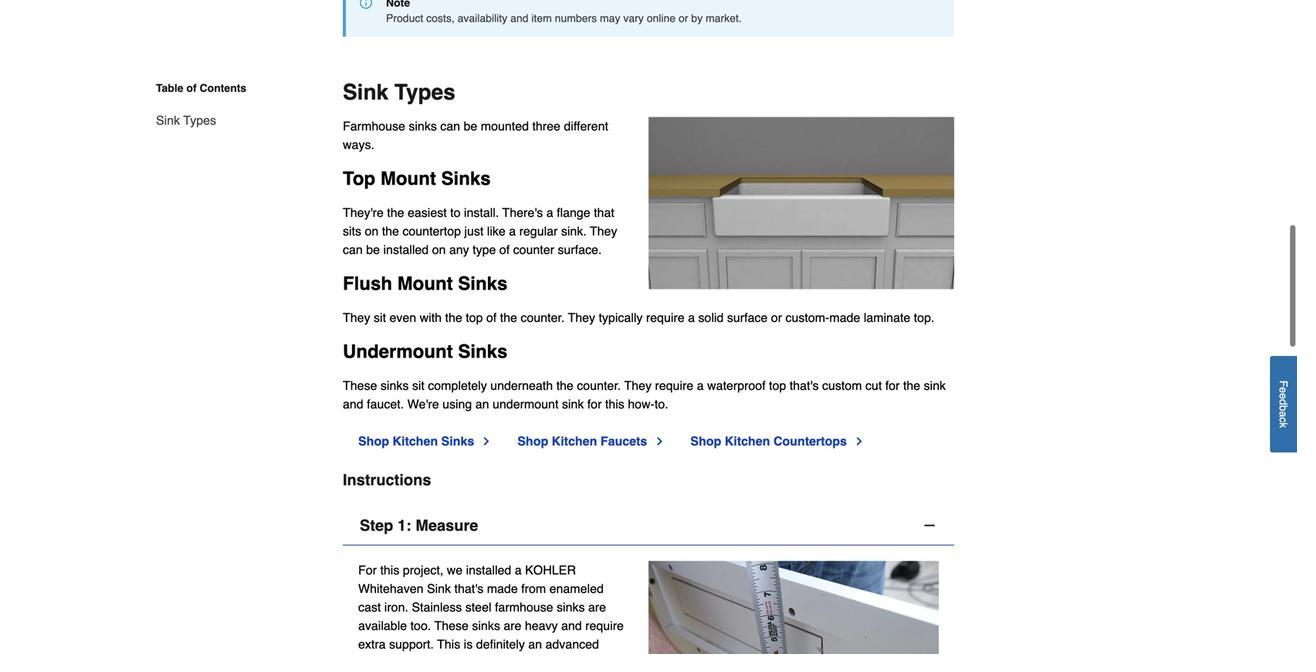 Task type: locate. For each thing, give the bounding box(es) containing it.
a
[[547, 206, 554, 220], [509, 224, 516, 238], [688, 311, 695, 325], [697, 379, 704, 393], [1278, 411, 1291, 418], [515, 563, 522, 578]]

f
[[1278, 381, 1291, 387]]

sit up "we're" at the left bottom of page
[[412, 379, 425, 393]]

sink up farmhouse
[[343, 80, 389, 105]]

types
[[395, 80, 456, 105], [183, 113, 216, 127]]

1 vertical spatial and
[[343, 397, 364, 412]]

2 vertical spatial sink
[[427, 582, 451, 596]]

require up 'to.'
[[655, 379, 694, 393]]

0 vertical spatial on
[[365, 224, 379, 238]]

chevron right image inside shop kitchen faucets link
[[654, 435, 666, 448]]

counter. inside these sinks sit completely underneath the counter. they require a waterproof top that's custom cut for the sink and faucet. we're using an undermount sink for this how-to.
[[577, 379, 621, 393]]

sink
[[343, 80, 389, 105], [156, 113, 180, 127], [427, 582, 451, 596]]

1 vertical spatial be
[[366, 243, 380, 257]]

kitchen down "we're" at the left bottom of page
[[393, 434, 438, 449]]

sink up shop kitchen faucets
[[562, 397, 584, 412]]

that's
[[790, 379, 819, 393], [455, 582, 484, 596]]

mount up with
[[398, 273, 453, 294]]

type
[[473, 243, 496, 257]]

1 horizontal spatial sink
[[924, 379, 946, 393]]

top
[[343, 168, 376, 189]]

kitchen for countertops
[[725, 434, 771, 449]]

they up how-
[[625, 379, 652, 393]]

steel
[[466, 600, 492, 615]]

an inside these sinks sit completely underneath the counter. they require a waterproof top that's custom cut for the sink and faucet. we're using an undermount sink for this how-to.
[[476, 397, 489, 412]]

kitchen
[[393, 434, 438, 449], [552, 434, 597, 449], [725, 434, 771, 449]]

to
[[451, 206, 461, 220]]

iron.
[[385, 600, 409, 615]]

for up shop kitchen faucets link
[[588, 397, 602, 412]]

of right with
[[487, 311, 497, 325]]

1 vertical spatial counter.
[[577, 379, 621, 393]]

chevron right image inside shop kitchen sinks 'link'
[[481, 435, 493, 448]]

types up farmhouse
[[395, 80, 456, 105]]

counter.
[[521, 311, 565, 325], [577, 379, 621, 393]]

1 vertical spatial sink
[[156, 113, 180, 127]]

for this project, we installed a kohler whitehaven sink that's made from enameled cast iron. stainless steel farmhouse sinks are available too. these sinks are heavy and require extra support. this is definitely an adva
[[358, 563, 624, 654]]

1 horizontal spatial this
[[606, 397, 625, 412]]

0 horizontal spatial on
[[365, 224, 379, 238]]

e up b
[[1278, 393, 1291, 399]]

sink types up farmhouse
[[343, 80, 456, 105]]

1 horizontal spatial of
[[487, 311, 497, 325]]

1 vertical spatial made
[[487, 582, 518, 596]]

types down table of contents
[[183, 113, 216, 127]]

1 vertical spatial can
[[343, 243, 363, 257]]

of
[[187, 82, 197, 94], [500, 243, 510, 257], [487, 311, 497, 325]]

shop kitchen sinks link
[[358, 432, 493, 451]]

0 horizontal spatial sink
[[562, 397, 584, 412]]

sit
[[374, 311, 386, 325], [412, 379, 425, 393]]

installed inside for this project, we installed a kohler whitehaven sink that's made from enameled cast iron. stainless steel farmhouse sinks are available too. these sinks are heavy and require extra support. this is definitely an adva
[[466, 563, 512, 578]]

contents
[[200, 82, 247, 94]]

on right "sits"
[[365, 224, 379, 238]]

1 horizontal spatial and
[[511, 12, 529, 24]]

an right using
[[476, 397, 489, 412]]

0 horizontal spatial this
[[380, 563, 400, 578]]

that's up 'steel' at the bottom left
[[455, 582, 484, 596]]

require inside these sinks sit completely underneath the counter. they require a waterproof top that's custom cut for the sink and faucet. we're using an undermount sink for this how-to.
[[655, 379, 694, 393]]

sink up stainless
[[427, 582, 451, 596]]

and right heavy
[[562, 619, 582, 633]]

flush mount sinks
[[343, 273, 513, 294]]

be up flush
[[366, 243, 380, 257]]

these up faucet.
[[343, 379, 377, 393]]

made left laminate
[[830, 311, 861, 325]]

1 horizontal spatial sink
[[343, 80, 389, 105]]

sinks for top mount sinks
[[442, 168, 491, 189]]

2 horizontal spatial sink
[[427, 582, 451, 596]]

product costs, availability and item numbers may vary online or by market.
[[386, 12, 742, 24]]

chevron right image for sinks
[[481, 435, 493, 448]]

sinks inside 'link'
[[442, 434, 475, 449]]

1 chevron right image from the left
[[481, 435, 493, 448]]

1 vertical spatial of
[[500, 243, 510, 257]]

sinks for flush mount sinks
[[458, 273, 508, 294]]

kitchen down waterproof
[[725, 434, 771, 449]]

3 shop from the left
[[691, 434, 722, 449]]

that's left the custom
[[790, 379, 819, 393]]

2 chevron right image from the left
[[654, 435, 666, 448]]

they down that in the top of the page
[[590, 224, 618, 238]]

0 horizontal spatial installed
[[384, 243, 429, 257]]

0 horizontal spatial or
[[679, 12, 689, 24]]

they left typically
[[568, 311, 596, 325]]

0 horizontal spatial counter.
[[521, 311, 565, 325]]

any
[[450, 243, 469, 257]]

2 horizontal spatial and
[[562, 619, 582, 633]]

chevron right image
[[481, 435, 493, 448], [654, 435, 666, 448]]

sinks up completely
[[458, 341, 508, 362]]

kitchen left faucets
[[552, 434, 597, 449]]

2 vertical spatial and
[[562, 619, 582, 633]]

stainless
[[412, 600, 462, 615]]

1 horizontal spatial kitchen
[[552, 434, 597, 449]]

shop for shop kitchen faucets
[[518, 434, 549, 449]]

0 horizontal spatial types
[[183, 113, 216, 127]]

sinks down 'steel' at the bottom left
[[472, 619, 501, 633]]

extra
[[358, 638, 386, 652]]

this left how-
[[606, 397, 625, 412]]

a up from
[[515, 563, 522, 578]]

too.
[[411, 619, 431, 633]]

the right with
[[445, 311, 463, 325]]

can inside "they're the easiest to install. there's a flange that sits on the countertop just like a regular sink. they can be installed on any type of counter surface."
[[343, 243, 363, 257]]

1 horizontal spatial sink types
[[343, 80, 456, 105]]

1 horizontal spatial shop
[[518, 434, 549, 449]]

a left waterproof
[[697, 379, 704, 393]]

mount up easiest
[[381, 168, 436, 189]]

0 vertical spatial sit
[[374, 311, 386, 325]]

the right 'underneath'
[[557, 379, 574, 393]]

require down 'enameled'
[[586, 619, 624, 633]]

countertops
[[774, 434, 847, 449]]

counter. up shop kitchen faucets link
[[577, 379, 621, 393]]

heavy
[[525, 619, 558, 633]]

0 horizontal spatial sink types
[[156, 113, 216, 127]]

of inside "table of contents" element
[[187, 82, 197, 94]]

be
[[464, 119, 478, 133], [366, 243, 380, 257]]

sit left even
[[374, 311, 386, 325]]

1 vertical spatial types
[[183, 113, 216, 127]]

0 vertical spatial require
[[647, 311, 685, 325]]

kitchen inside shop kitchen sinks 'link'
[[393, 434, 438, 449]]

0 horizontal spatial be
[[366, 243, 380, 257]]

chevron right image down undermount
[[481, 435, 493, 448]]

this
[[606, 397, 625, 412], [380, 563, 400, 578]]

like
[[487, 224, 506, 238]]

custom-
[[786, 311, 830, 325]]

sink right cut
[[924, 379, 946, 393]]

be inside 'farmhouse sinks can be mounted three different ways.'
[[464, 119, 478, 133]]

flush
[[343, 273, 392, 294]]

and inside for this project, we installed a kohler whitehaven sink that's made from enameled cast iron. stainless steel farmhouse sinks are available too. these sinks are heavy and require extra support. this is definitely an adva
[[562, 619, 582, 633]]

0 vertical spatial or
[[679, 12, 689, 24]]

are
[[589, 600, 607, 615], [504, 619, 522, 633]]

of right 'table'
[[187, 82, 197, 94]]

shop for shop kitchen countertops
[[691, 434, 722, 449]]

1 horizontal spatial installed
[[466, 563, 512, 578]]

2 horizontal spatial of
[[500, 243, 510, 257]]

sinks down 'enameled'
[[557, 600, 585, 615]]

1 vertical spatial this
[[380, 563, 400, 578]]

0 horizontal spatial made
[[487, 582, 518, 596]]

2 e from the top
[[1278, 393, 1291, 399]]

a inside for this project, we installed a kohler whitehaven sink that's made from enameled cast iron. stainless steel farmhouse sinks are available too. these sinks are heavy and require extra support. this is definitely an adva
[[515, 563, 522, 578]]

1 horizontal spatial counter.
[[577, 379, 621, 393]]

a up regular
[[547, 206, 554, 220]]

mount for top
[[381, 168, 436, 189]]

with
[[420, 311, 442, 325]]

sink.
[[562, 224, 587, 238]]

are down farmhouse
[[504, 619, 522, 633]]

0 horizontal spatial an
[[476, 397, 489, 412]]

sinks
[[409, 119, 437, 133], [381, 379, 409, 393], [557, 600, 585, 615], [472, 619, 501, 633]]

chevron right image right faucets
[[654, 435, 666, 448]]

or right surface
[[772, 311, 783, 325]]

1 horizontal spatial that's
[[790, 379, 819, 393]]

sit inside these sinks sit completely underneath the counter. they require a waterproof top that's custom cut for the sink and faucet. we're using an undermount sink for this how-to.
[[412, 379, 425, 393]]

1 vertical spatial sink types
[[156, 113, 216, 127]]

they
[[590, 224, 618, 238], [343, 311, 371, 325], [568, 311, 596, 325], [625, 379, 652, 393]]

from
[[522, 582, 546, 596]]

1 horizontal spatial types
[[395, 80, 456, 105]]

sink down 'table'
[[156, 113, 180, 127]]

0 vertical spatial can
[[441, 119, 461, 133]]

for right cut
[[886, 379, 900, 393]]

1 horizontal spatial be
[[464, 119, 478, 133]]

2 vertical spatial of
[[487, 311, 497, 325]]

and left item
[[511, 12, 529, 24]]

a inside these sinks sit completely underneath the counter. they require a waterproof top that's custom cut for the sink and faucet. we're using an undermount sink for this how-to.
[[697, 379, 704, 393]]

minus image
[[922, 518, 938, 534]]

shop inside 'link'
[[358, 434, 389, 449]]

require inside for this project, we installed a kohler whitehaven sink that's made from enameled cast iron. stainless steel farmhouse sinks are available too. these sinks are heavy and require extra support. this is definitely an adva
[[586, 619, 624, 633]]

made up farmhouse
[[487, 582, 518, 596]]

market.
[[706, 12, 742, 24]]

1 vertical spatial an
[[529, 638, 542, 652]]

1 vertical spatial that's
[[455, 582, 484, 596]]

0 horizontal spatial chevron right image
[[481, 435, 493, 448]]

0 vertical spatial installed
[[384, 243, 429, 257]]

0 horizontal spatial shop
[[358, 434, 389, 449]]

and
[[511, 12, 529, 24], [343, 397, 364, 412], [562, 619, 582, 633]]

these inside these sinks sit completely underneath the counter. they require a waterproof top that's custom cut for the sink and faucet. we're using an undermount sink for this how-to.
[[343, 379, 377, 393]]

1 shop from the left
[[358, 434, 389, 449]]

1 horizontal spatial sit
[[412, 379, 425, 393]]

counter. down counter
[[521, 311, 565, 325]]

sinks up faucet.
[[381, 379, 409, 393]]

info image
[[360, 0, 372, 9]]

an down heavy
[[529, 638, 542, 652]]

0 vertical spatial sink
[[924, 379, 946, 393]]

laminate
[[864, 311, 911, 325]]

can left mounted
[[441, 119, 461, 133]]

0 vertical spatial this
[[606, 397, 625, 412]]

to.
[[655, 397, 669, 412]]

require
[[647, 311, 685, 325], [655, 379, 694, 393], [586, 619, 624, 633]]

2 horizontal spatial shop
[[691, 434, 722, 449]]

underneath
[[491, 379, 553, 393]]

sink
[[924, 379, 946, 393], [562, 397, 584, 412]]

made
[[830, 311, 861, 325], [487, 582, 518, 596]]

0 vertical spatial types
[[395, 80, 456, 105]]

shop for shop kitchen sinks
[[358, 434, 389, 449]]

1 horizontal spatial on
[[432, 243, 446, 257]]

1 horizontal spatial top
[[770, 379, 787, 393]]

installed right we
[[466, 563, 512, 578]]

1 horizontal spatial made
[[830, 311, 861, 325]]

mount
[[381, 168, 436, 189], [398, 273, 453, 294]]

0 horizontal spatial kitchen
[[393, 434, 438, 449]]

shop down waterproof
[[691, 434, 722, 449]]

faucet.
[[367, 397, 404, 412]]

require right typically
[[647, 311, 685, 325]]

1 vertical spatial top
[[770, 379, 787, 393]]

0 vertical spatial these
[[343, 379, 377, 393]]

0 vertical spatial be
[[464, 119, 478, 133]]

sinks down using
[[442, 434, 475, 449]]

types inside "table of contents" element
[[183, 113, 216, 127]]

1 vertical spatial these
[[435, 619, 469, 633]]

kitchen inside shop kitchen faucets link
[[552, 434, 597, 449]]

2 horizontal spatial kitchen
[[725, 434, 771, 449]]

1 kitchen from the left
[[393, 434, 438, 449]]

top right waterproof
[[770, 379, 787, 393]]

install.
[[464, 206, 499, 220]]

shop kitchen faucets link
[[518, 432, 666, 451]]

shop down faucet.
[[358, 434, 389, 449]]

0 vertical spatial an
[[476, 397, 489, 412]]

1 horizontal spatial an
[[529, 638, 542, 652]]

1 vertical spatial sit
[[412, 379, 425, 393]]

top inside these sinks sit completely underneath the counter. they require a waterproof top that's custom cut for the sink and faucet. we're using an undermount sink for this how-to.
[[770, 379, 787, 393]]

shop down undermount
[[518, 434, 549, 449]]

1 vertical spatial mount
[[398, 273, 453, 294]]

0 horizontal spatial top
[[466, 311, 483, 325]]

a up k
[[1278, 411, 1291, 418]]

are down 'enameled'
[[589, 600, 607, 615]]

can down "sits"
[[343, 243, 363, 257]]

these up the this
[[435, 619, 469, 633]]

this up whitehaven
[[380, 563, 400, 578]]

0 horizontal spatial of
[[187, 82, 197, 94]]

0 horizontal spatial can
[[343, 243, 363, 257]]

online
[[647, 12, 676, 24]]

project,
[[403, 563, 444, 578]]

1 horizontal spatial are
[[589, 600, 607, 615]]

1 horizontal spatial chevron right image
[[654, 435, 666, 448]]

0 horizontal spatial sink
[[156, 113, 180, 127]]

surface
[[728, 311, 768, 325]]

1 vertical spatial are
[[504, 619, 522, 633]]

0 horizontal spatial these
[[343, 379, 377, 393]]

kitchen inside shop kitchen countertops link
[[725, 434, 771, 449]]

cast
[[358, 600, 381, 615]]

installed
[[384, 243, 429, 257], [466, 563, 512, 578]]

e up the d
[[1278, 387, 1291, 393]]

or left 'by' on the top of the page
[[679, 12, 689, 24]]

can
[[441, 119, 461, 133], [343, 243, 363, 257]]

1 vertical spatial sink
[[562, 397, 584, 412]]

0 vertical spatial that's
[[790, 379, 819, 393]]

1 vertical spatial or
[[772, 311, 783, 325]]

be left mounted
[[464, 119, 478, 133]]

the
[[387, 206, 404, 220], [382, 224, 399, 238], [445, 311, 463, 325], [500, 311, 518, 325], [557, 379, 574, 393], [904, 379, 921, 393]]

they inside "they're the easiest to install. there's a flange that sits on the countertop just like a regular sink. they can be installed on any type of counter surface."
[[590, 224, 618, 238]]

can inside 'farmhouse sinks can be mounted three different ways.'
[[441, 119, 461, 133]]

1 vertical spatial installed
[[466, 563, 512, 578]]

sinks up to
[[442, 168, 491, 189]]

enameled
[[550, 582, 604, 596]]

top right with
[[466, 311, 483, 325]]

we
[[447, 563, 463, 578]]

2 shop from the left
[[518, 434, 549, 449]]

on down countertop
[[432, 243, 446, 257]]

0 horizontal spatial that's
[[455, 582, 484, 596]]

sinks inside these sinks sit completely underneath the counter. they require a waterproof top that's custom cut for the sink and faucet. we're using an undermount sink for this how-to.
[[381, 379, 409, 393]]

2 kitchen from the left
[[552, 434, 597, 449]]

this inside for this project, we installed a kohler whitehaven sink that's made from enameled cast iron. stainless steel farmhouse sinks are available too. these sinks are heavy and require extra support. this is definitely an adva
[[380, 563, 400, 578]]

a left "solid"
[[688, 311, 695, 325]]

0 vertical spatial mount
[[381, 168, 436, 189]]

and left faucet.
[[343, 397, 364, 412]]

installed down countertop
[[384, 243, 429, 257]]

sinks down 'type'
[[458, 273, 508, 294]]

0 horizontal spatial and
[[343, 397, 364, 412]]

sink types down table of contents
[[156, 113, 216, 127]]

2 vertical spatial require
[[586, 619, 624, 633]]

of right 'type'
[[500, 243, 510, 257]]

sinks right farmhouse
[[409, 119, 437, 133]]

for
[[886, 379, 900, 393], [588, 397, 602, 412]]

sink types
[[343, 80, 456, 105], [156, 113, 216, 127]]

0 vertical spatial of
[[187, 82, 197, 94]]

1 horizontal spatial these
[[435, 619, 469, 633]]

table of contents element
[[138, 80, 247, 130]]

1 horizontal spatial can
[[441, 119, 461, 133]]

3 kitchen from the left
[[725, 434, 771, 449]]

typically
[[599, 311, 643, 325]]

0 vertical spatial counter.
[[521, 311, 565, 325]]



Task type: vqa. For each thing, say whether or not it's contained in the screenshot.
Outdoor Adventure Link
no



Task type: describe. For each thing, give the bounding box(es) containing it.
solid
[[699, 311, 724, 325]]

mount for flush
[[398, 273, 453, 294]]

0 vertical spatial and
[[511, 12, 529, 24]]

0 vertical spatial are
[[589, 600, 607, 615]]

easiest
[[408, 206, 447, 220]]

availability
[[458, 12, 508, 24]]

numbers
[[555, 12, 597, 24]]

we're
[[408, 397, 439, 412]]

whitehaven
[[358, 582, 424, 596]]

sits
[[343, 224, 362, 238]]

completely
[[428, 379, 487, 393]]

farmhouse
[[495, 600, 554, 615]]

chevron right image
[[854, 435, 866, 448]]

by
[[692, 12, 703, 24]]

there's
[[503, 206, 543, 220]]

three
[[533, 119, 561, 133]]

and inside these sinks sit completely underneath the counter. they require a waterproof top that's custom cut for the sink and faucet. we're using an undermount sink for this how-to.
[[343, 397, 364, 412]]

they sit even with the top of the counter. they typically require a solid surface or custom-made laminate top.
[[343, 311, 939, 325]]

a rendering of a white undermount farmhouse sink installed below a countertop. image
[[649, 117, 955, 289]]

these sinks sit completely underneath the counter. they require a waterproof top that's custom cut for the sink and faucet. we're using an undermount sink for this how-to.
[[343, 379, 946, 412]]

0 horizontal spatial are
[[504, 619, 522, 633]]

d
[[1278, 399, 1291, 405]]

cut
[[866, 379, 883, 393]]

f e e d b a c k button
[[1271, 356, 1298, 453]]

countertop
[[403, 224, 461, 238]]

1 horizontal spatial for
[[886, 379, 900, 393]]

the down they're
[[382, 224, 399, 238]]

farmhouse sinks can be mounted three different ways.
[[343, 119, 609, 152]]

a man using a craftsman tape measure on a white kitchen cabinet. image
[[649, 561, 939, 654]]

instructions
[[343, 471, 431, 489]]

these inside for this project, we installed a kohler whitehaven sink that's made from enameled cast iron. stainless steel farmhouse sinks are available too. these sinks are heavy and require extra support. this is definitely an adva
[[435, 619, 469, 633]]

they down flush
[[343, 311, 371, 325]]

sink inside sink types link
[[156, 113, 180, 127]]

0 vertical spatial made
[[830, 311, 861, 325]]

regular
[[520, 224, 558, 238]]

surface.
[[558, 243, 602, 257]]

sinks inside 'farmhouse sinks can be mounted three different ways.'
[[409, 119, 437, 133]]

undermount sinks
[[343, 341, 513, 362]]

support.
[[389, 638, 434, 652]]

0 vertical spatial sink
[[343, 80, 389, 105]]

made inside for this project, we installed a kohler whitehaven sink that's made from enameled cast iron. stainless steel farmhouse sinks are available too. these sinks are heavy and require extra support. this is definitely an adva
[[487, 582, 518, 596]]

step 1: measure button
[[343, 507, 955, 546]]

installed inside "they're the easiest to install. there's a flange that sits on the countertop just like a regular sink. they can be installed on any type of counter surface."
[[384, 243, 429, 257]]

kitchen for sinks
[[393, 434, 438, 449]]

different
[[564, 119, 609, 133]]

counter
[[513, 243, 555, 257]]

shop kitchen sinks
[[358, 434, 475, 449]]

sinks for shop kitchen sinks
[[442, 434, 475, 449]]

mounted
[[481, 119, 529, 133]]

top mount sinks
[[343, 168, 491, 189]]

1:
[[398, 517, 412, 535]]

table
[[156, 82, 184, 94]]

custom
[[823, 379, 863, 393]]

ways.
[[343, 138, 375, 152]]

that's inside these sinks sit completely underneath the counter. they require a waterproof top that's custom cut for the sink and faucet. we're using an undermount sink for this how-to.
[[790, 379, 819, 393]]

f e e d b a c k
[[1278, 381, 1291, 428]]

b
[[1278, 405, 1291, 412]]

they're the easiest to install. there's a flange that sits on the countertop just like a regular sink. they can be installed on any type of counter surface.
[[343, 206, 618, 257]]

1 horizontal spatial or
[[772, 311, 783, 325]]

step 1: measure
[[360, 517, 479, 535]]

definitely
[[476, 638, 525, 652]]

may
[[600, 12, 621, 24]]

this inside these sinks sit completely underneath the counter. they require a waterproof top that's custom cut for the sink and faucet. we're using an undermount sink for this how-to.
[[606, 397, 625, 412]]

sink types inside "table of contents" element
[[156, 113, 216, 127]]

step
[[360, 517, 394, 535]]

item
[[532, 12, 552, 24]]

vary
[[624, 12, 644, 24]]

of inside "they're the easiest to install. there's a flange that sits on the countertop just like a regular sink. they can be installed on any type of counter surface."
[[500, 243, 510, 257]]

waterproof
[[708, 379, 766, 393]]

the left easiest
[[387, 206, 404, 220]]

an inside for this project, we installed a kohler whitehaven sink that's made from enameled cast iron. stainless steel farmhouse sinks are available too. these sinks are heavy and require extra support. this is definitely an adva
[[529, 638, 542, 652]]

for
[[358, 563, 377, 578]]

c
[[1278, 418, 1291, 423]]

the right cut
[[904, 379, 921, 393]]

is
[[464, 638, 473, 652]]

be inside "they're the easiest to install. there's a flange that sits on the countertop just like a regular sink. they can be installed on any type of counter surface."
[[366, 243, 380, 257]]

shop kitchen countertops
[[691, 434, 847, 449]]

sink types link
[[156, 102, 216, 130]]

farmhouse
[[343, 119, 406, 133]]

shop kitchen countertops link
[[691, 432, 866, 451]]

k
[[1278, 423, 1291, 428]]

undermount
[[493, 397, 559, 412]]

1 e from the top
[[1278, 387, 1291, 393]]

table of contents
[[156, 82, 247, 94]]

that's inside for this project, we installed a kohler whitehaven sink that's made from enameled cast iron. stainless steel farmhouse sinks are available too. these sinks are heavy and require extra support. this is definitely an adva
[[455, 582, 484, 596]]

kohler
[[525, 563, 576, 578]]

costs,
[[427, 12, 455, 24]]

a right like
[[509, 224, 516, 238]]

sink inside for this project, we installed a kohler whitehaven sink that's made from enameled cast iron. stainless steel farmhouse sinks are available too. these sinks are heavy and require extra support. this is definitely an adva
[[427, 582, 451, 596]]

product
[[386, 12, 424, 24]]

top.
[[914, 311, 935, 325]]

chevron right image for faucets
[[654, 435, 666, 448]]

the up 'underneath'
[[500, 311, 518, 325]]

undermount
[[343, 341, 453, 362]]

0 vertical spatial sink types
[[343, 80, 456, 105]]

0 horizontal spatial sit
[[374, 311, 386, 325]]

1 vertical spatial on
[[432, 243, 446, 257]]

faucets
[[601, 434, 648, 449]]

flange
[[557, 206, 591, 220]]

measure
[[416, 517, 479, 535]]

how-
[[628, 397, 655, 412]]

they inside these sinks sit completely underneath the counter. they require a waterproof top that's custom cut for the sink and faucet. we're using an undermount sink for this how-to.
[[625, 379, 652, 393]]

that
[[594, 206, 615, 220]]

1 vertical spatial for
[[588, 397, 602, 412]]

just
[[465, 224, 484, 238]]

they're
[[343, 206, 384, 220]]

kitchen for faucets
[[552, 434, 597, 449]]

this
[[437, 638, 461, 652]]

0 vertical spatial top
[[466, 311, 483, 325]]

a inside button
[[1278, 411, 1291, 418]]



